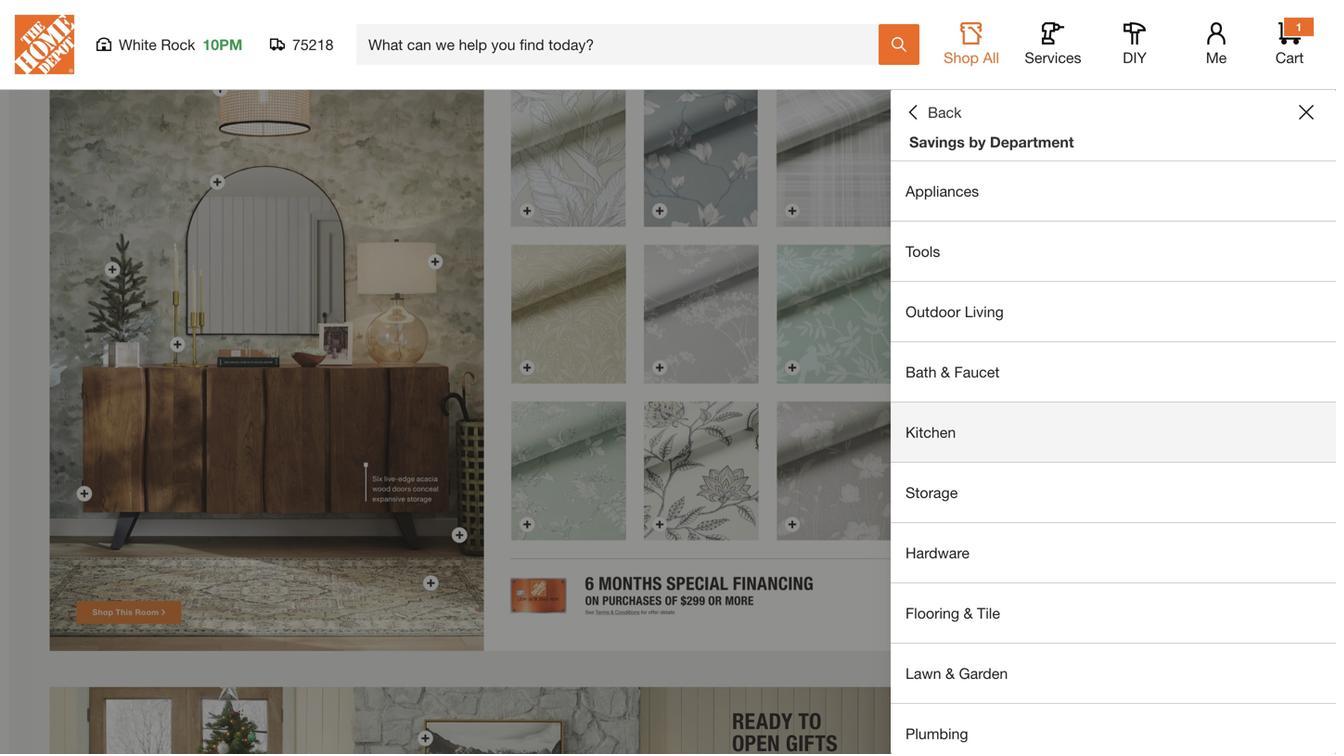 Task type: vqa. For each thing, say whether or not it's contained in the screenshot.
kitchen
yes



Task type: locate. For each thing, give the bounding box(es) containing it.
flooring & tile link
[[891, 584, 1337, 643]]

white
[[119, 36, 157, 53]]

back button
[[906, 103, 962, 122]]

flooring
[[906, 605, 960, 623]]

diy button
[[1106, 22, 1165, 67]]

& for bath
[[941, 363, 951, 381]]

0 vertical spatial &
[[941, 363, 951, 381]]

white rock 10pm
[[119, 36, 243, 53]]

& right lawn
[[946, 665, 955, 683]]

75218
[[292, 36, 334, 53]]

garden
[[960, 665, 1009, 683]]

bath & faucet
[[906, 363, 1000, 381]]

faucet
[[955, 363, 1000, 381]]

What can we help you find today? search field
[[369, 25, 878, 64]]

diy
[[1124, 49, 1147, 66]]

menu
[[891, 162, 1337, 755]]

the home depot logo image
[[15, 15, 74, 74]]

outdoor
[[906, 303, 961, 321]]

me
[[1207, 49, 1228, 66]]

&
[[941, 363, 951, 381], [964, 605, 974, 623], [946, 665, 955, 683]]

drawer close image
[[1300, 105, 1315, 120]]

75218 button
[[270, 35, 334, 54]]

feedback link image
[[1312, 314, 1337, 414]]

shop all button
[[942, 22, 1002, 67]]

outdoor living link
[[891, 282, 1337, 342]]

flooring & tile
[[906, 605, 1001, 623]]

1 vertical spatial &
[[964, 605, 974, 623]]

& left tile
[[964, 605, 974, 623]]

& for lawn
[[946, 665, 955, 683]]

& for flooring
[[964, 605, 974, 623]]

kitchen
[[906, 424, 957, 441]]

by
[[970, 133, 986, 151]]

10pm
[[203, 36, 243, 53]]

shop all
[[944, 49, 1000, 66]]

& right bath
[[941, 363, 951, 381]]

tools link
[[891, 222, 1337, 281]]

all
[[984, 49, 1000, 66]]

tools
[[906, 243, 941, 260]]

1
[[1297, 20, 1303, 33]]

2 vertical spatial &
[[946, 665, 955, 683]]



Task type: describe. For each thing, give the bounding box(es) containing it.
plumbing link
[[891, 705, 1337, 755]]

department
[[991, 133, 1075, 151]]

shop
[[944, 49, 980, 66]]

appliances
[[906, 182, 980, 200]]

lawn & garden link
[[891, 644, 1337, 704]]

plumbing
[[906, 726, 969, 743]]

hardware link
[[891, 524, 1337, 583]]

services
[[1025, 49, 1082, 66]]

cart 1
[[1276, 20, 1305, 66]]

tile
[[978, 605, 1001, 623]]

lawn
[[906, 665, 942, 683]]

rock
[[161, 36, 195, 53]]

cart
[[1276, 49, 1305, 66]]

storage link
[[891, 463, 1337, 523]]

savings
[[910, 133, 965, 151]]

menu containing appliances
[[891, 162, 1337, 755]]

bath
[[906, 363, 937, 381]]

kitchen link
[[891, 403, 1337, 462]]

storage
[[906, 484, 958, 502]]

savings by department
[[910, 133, 1075, 151]]

lawn & garden
[[906, 665, 1009, 683]]

living
[[965, 303, 1004, 321]]

services button
[[1024, 22, 1084, 67]]

appliances link
[[891, 162, 1337, 221]]

bath & faucet link
[[891, 343, 1337, 402]]

outdoor living
[[906, 303, 1004, 321]]

hardware
[[906, 545, 970, 562]]

me button
[[1187, 22, 1247, 67]]

back
[[928, 104, 962, 121]]



